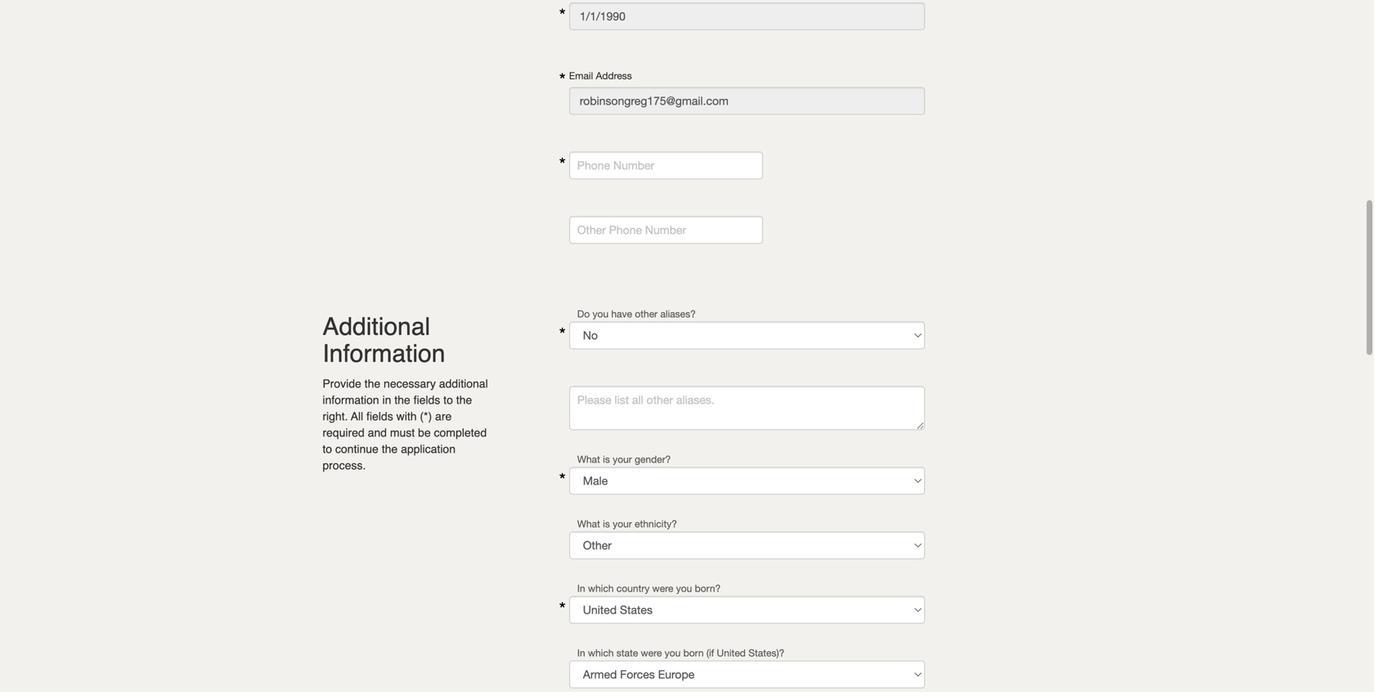 Task type: locate. For each thing, give the bounding box(es) containing it.
number up other phone number
[[613, 159, 654, 172]]

were
[[652, 583, 673, 594], [641, 648, 662, 659]]

2 is from the top
[[603, 518, 610, 530]]

in left state
[[577, 648, 585, 659]]

what is your gender?
[[577, 454, 671, 465]]

please list all other aliases.
[[577, 393, 714, 407]]

to down the required on the left bottom
[[323, 443, 332, 456]]

1 vertical spatial which
[[588, 648, 614, 659]]

gender?
[[635, 454, 671, 465]]

1 vertical spatial were
[[641, 648, 662, 659]]

united
[[717, 648, 746, 659]]

0 vertical spatial to
[[443, 394, 453, 407]]

phone number
[[577, 159, 654, 172]]

1 vertical spatial is
[[603, 518, 610, 530]]

0 vertical spatial in
[[577, 583, 585, 594]]

1 vertical spatial your
[[613, 518, 632, 530]]

must
[[390, 426, 415, 439]]

is left gender?
[[603, 454, 610, 465]]

Other Phone Number text field
[[569, 216, 763, 244]]

1 in from the top
[[577, 583, 585, 594]]

please
[[577, 393, 611, 407]]

provide
[[323, 377, 361, 390]]

1 vertical spatial you
[[676, 583, 692, 594]]

0 horizontal spatial fields
[[366, 410, 393, 423]]

you left born
[[665, 648, 681, 659]]

number
[[613, 159, 654, 172], [645, 223, 686, 237]]

to
[[443, 394, 453, 407], [323, 443, 332, 456]]

which for country
[[588, 583, 614, 594]]

Email Address text field
[[569, 87, 925, 115]]

your for ethnicity?
[[613, 518, 632, 530]]

the
[[365, 377, 380, 390], [394, 394, 410, 407], [456, 394, 472, 407], [382, 443, 398, 456]]

other for aliases.
[[647, 393, 673, 407]]

0 vertical spatial your
[[613, 454, 632, 465]]

2 vertical spatial you
[[665, 648, 681, 659]]

you left born?
[[676, 583, 692, 594]]

aliases?
[[660, 308, 696, 320]]

1 horizontal spatial fields
[[414, 394, 440, 407]]

what left ethnicity?
[[577, 518, 600, 530]]

were right state
[[641, 648, 662, 659]]

were right country on the bottom left of the page
[[652, 583, 673, 594]]

2 what from the top
[[577, 518, 600, 530]]

aliases.
[[676, 393, 714, 407]]

do you have other aliases?
[[577, 308, 696, 320]]

all
[[351, 410, 363, 423]]

what for what is your gender?
[[577, 454, 600, 465]]

process.
[[323, 459, 366, 472]]

you for state
[[665, 648, 681, 659]]

1 vertical spatial in
[[577, 648, 585, 659]]

1 vertical spatial other
[[647, 393, 673, 407]]

be
[[418, 426, 431, 439]]

is for gender?
[[603, 454, 610, 465]]

your left gender?
[[613, 454, 632, 465]]

information
[[323, 394, 379, 407]]

1 your from the top
[[613, 454, 632, 465]]

which
[[588, 583, 614, 594], [588, 648, 614, 659]]

your left ethnicity?
[[613, 518, 632, 530]]

and
[[368, 426, 387, 439]]

1 vertical spatial to
[[323, 443, 332, 456]]

phone right other
[[609, 223, 642, 237]]

which left state
[[588, 648, 614, 659]]

you
[[593, 308, 609, 320], [676, 583, 692, 594], [665, 648, 681, 659]]

other right have
[[635, 308, 658, 320]]

what down please
[[577, 454, 600, 465]]

country
[[617, 583, 650, 594]]

to up the are on the left bottom of the page
[[443, 394, 453, 407]]

the up the information
[[365, 377, 380, 390]]

number down 'phone number' text field
[[645, 223, 686, 237]]

phone
[[577, 159, 610, 172], [609, 223, 642, 237]]

1 vertical spatial fields
[[366, 410, 393, 423]]

other right all
[[647, 393, 673, 407]]

1 vertical spatial phone
[[609, 223, 642, 237]]

you for country
[[676, 583, 692, 594]]

1 which from the top
[[588, 583, 614, 594]]

other
[[635, 308, 658, 320], [647, 393, 673, 407]]

ethnicity?
[[635, 518, 677, 530]]

address
[[596, 70, 632, 82]]

is left ethnicity?
[[603, 518, 610, 530]]

fields
[[414, 394, 440, 407], [366, 410, 393, 423]]

(*)
[[420, 410, 432, 423]]

0 vertical spatial is
[[603, 454, 610, 465]]

1 is from the top
[[603, 454, 610, 465]]

were for country
[[652, 583, 673, 594]]

0 vertical spatial number
[[613, 159, 654, 172]]

in left country on the bottom left of the page
[[577, 583, 585, 594]]

0 vertical spatial what
[[577, 454, 600, 465]]

provide the necessary additional information in the fields to the right. all fields with (*) are required and must be completed to continue the application process.
[[323, 377, 488, 472]]

0 vertical spatial you
[[593, 308, 609, 320]]

phone up other
[[577, 159, 610, 172]]

is
[[603, 454, 610, 465], [603, 518, 610, 530]]

in
[[577, 583, 585, 594], [577, 648, 585, 659]]

you right do
[[593, 308, 609, 320]]

have
[[611, 308, 632, 320]]

0 vertical spatial were
[[652, 583, 673, 594]]

2 your from the top
[[613, 518, 632, 530]]

in
[[382, 394, 391, 407]]

1 vertical spatial what
[[577, 518, 600, 530]]

other
[[577, 223, 606, 237]]

0 vertical spatial other
[[635, 308, 658, 320]]

information
[[323, 340, 445, 368]]

1 what from the top
[[577, 454, 600, 465]]

your
[[613, 454, 632, 465], [613, 518, 632, 530]]

fields up (*)
[[414, 394, 440, 407]]

what
[[577, 454, 600, 465], [577, 518, 600, 530]]

2 which from the top
[[588, 648, 614, 659]]

the down additional
[[456, 394, 472, 407]]

which left country on the bottom left of the page
[[588, 583, 614, 594]]

fields up and
[[366, 410, 393, 423]]

Phone Number text field
[[569, 152, 763, 179]]

0 vertical spatial which
[[588, 583, 614, 594]]

2 in from the top
[[577, 648, 585, 659]]

continue
[[335, 443, 379, 456]]

in which state were you born (if united states)?
[[577, 648, 785, 659]]

0 vertical spatial fields
[[414, 394, 440, 407]]

required
[[323, 426, 365, 439]]



Task type: describe. For each thing, give the bounding box(es) containing it.
state
[[617, 648, 638, 659]]

born
[[683, 648, 704, 659]]

1 horizontal spatial to
[[443, 394, 453, 407]]

1 vertical spatial number
[[645, 223, 686, 237]]

in for in which country were you born?
[[577, 583, 585, 594]]

which for state
[[588, 648, 614, 659]]

the right in
[[394, 394, 410, 407]]

are
[[435, 410, 452, 423]]

additional
[[439, 377, 488, 390]]

the down and
[[382, 443, 398, 456]]

with
[[396, 410, 417, 423]]

your for gender?
[[613, 454, 632, 465]]

additional
[[323, 313, 430, 341]]

(if
[[707, 648, 714, 659]]

Please list all other aliases. text field
[[569, 386, 925, 430]]

right.
[[323, 410, 348, 423]]

list
[[615, 393, 629, 407]]

0 horizontal spatial to
[[323, 443, 332, 456]]

email
[[569, 70, 593, 82]]

what is your ethnicity?
[[577, 518, 677, 530]]

is for ethnicity?
[[603, 518, 610, 530]]

were for state
[[641, 648, 662, 659]]

other phone number
[[577, 223, 686, 237]]

what for what is your ethnicity?
[[577, 518, 600, 530]]

in for in which state were you born (if united states)?
[[577, 648, 585, 659]]

Date of Birth text field
[[569, 3, 925, 30]]

additional information
[[323, 313, 445, 368]]

0 vertical spatial phone
[[577, 159, 610, 172]]

born?
[[695, 583, 721, 594]]

other for aliases?
[[635, 308, 658, 320]]

all
[[632, 393, 643, 407]]

do
[[577, 308, 590, 320]]

in which country were you born?
[[577, 583, 721, 594]]

states)?
[[749, 648, 785, 659]]

completed
[[434, 426, 487, 439]]

email address
[[569, 70, 632, 82]]

application
[[401, 443, 456, 456]]

necessary
[[384, 377, 436, 390]]



Task type: vqa. For each thing, say whether or not it's contained in the screenshot.
be in the bottom of the page
yes



